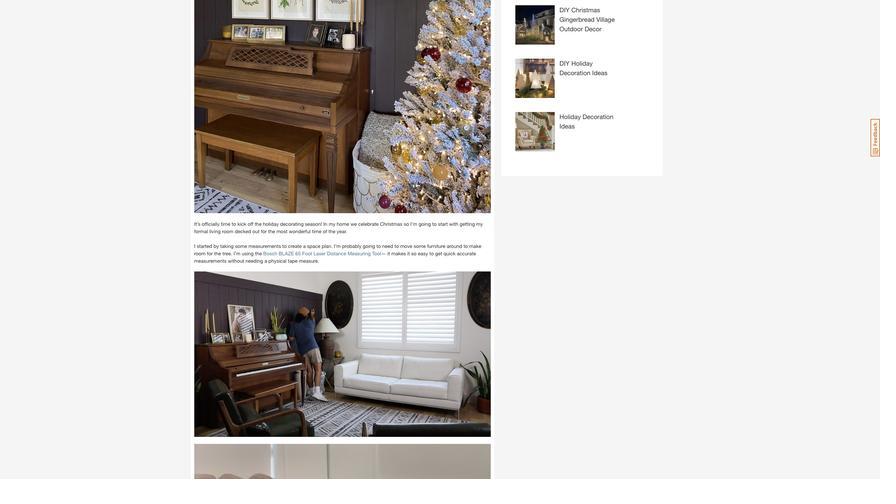 Task type: locate. For each thing, give the bounding box(es) containing it.
so left easy
[[412, 251, 417, 257]]

0 vertical spatial room
[[222, 229, 234, 235]]

2 it from the left
[[408, 251, 410, 257]]

0 horizontal spatial my
[[329, 221, 336, 227]]

measurements up "bosch"
[[249, 243, 281, 249]]

0 horizontal spatial christmas
[[380, 221, 403, 227]]

to left get
[[430, 251, 434, 257]]

0 vertical spatial so
[[404, 221, 409, 227]]

ideas
[[593, 69, 608, 77], [560, 122, 575, 130]]

0 horizontal spatial a
[[265, 258, 267, 264]]

2 some from the left
[[414, 243, 426, 249]]

0 vertical spatial christmas
[[572, 6, 601, 14]]

celebrate
[[359, 221, 379, 227]]

measuring
[[348, 251, 371, 257]]

going inside i started by taking some measurements to create a space plan. i'm probably going to need to move some furniture around to make room for the tree. i'm using the
[[363, 243, 375, 249]]

1 horizontal spatial going
[[419, 221, 431, 227]]

by
[[214, 243, 219, 249]]

formal
[[194, 229, 208, 235]]

1 vertical spatial time
[[312, 229, 322, 235]]

diy for diy christmas gingerbread village outdoor decor
[[560, 6, 570, 14]]

time down season!
[[312, 229, 322, 235]]

0 vertical spatial diy
[[560, 6, 570, 14]]

for down started at left bottom
[[207, 251, 213, 257]]

i'm up distance
[[334, 243, 341, 249]]

diy inside the diy holiday decoration ideas
[[560, 59, 570, 67]]

accurate
[[457, 251, 476, 257]]

0 horizontal spatial some
[[235, 243, 247, 249]]

0 horizontal spatial room
[[194, 251, 206, 257]]

some
[[235, 243, 247, 249], [414, 243, 426, 249]]

to left kick
[[232, 221, 236, 227]]

makes
[[392, 251, 406, 257]]

it
[[388, 251, 390, 257], [408, 251, 410, 257]]

measure.
[[299, 258, 319, 264]]

so inside "— it makes it so easy to get quick accurate measurements without needing a physical tape measure."
[[412, 251, 417, 257]]

to inside "— it makes it so easy to get quick accurate measurements without needing a physical tape measure."
[[430, 251, 434, 257]]

1 horizontal spatial for
[[261, 229, 267, 235]]

some up easy
[[414, 243, 426, 249]]

0 vertical spatial ideas
[[593, 69, 608, 77]]

1 vertical spatial decoration
[[583, 113, 614, 121]]

holiday decoration ideas
[[560, 113, 614, 130]]

going inside it's officially time to kick off the holiday decorating season! in my home we celebrate christmas so i'm going to start with getting my formal living room decked out for the most wonderful time of the year.
[[419, 221, 431, 227]]

my
[[329, 221, 336, 227], [477, 221, 483, 227]]

1 vertical spatial a
[[265, 258, 267, 264]]

diy holiday decoration ideas image
[[516, 59, 555, 98]]

gingerbread
[[560, 15, 595, 23]]

diy up gingerbread
[[560, 6, 570, 14]]

right view of christmas decorated living room area. image
[[194, 0, 491, 213]]

it down the move
[[408, 251, 410, 257]]

0 vertical spatial for
[[261, 229, 267, 235]]

1 horizontal spatial room
[[222, 229, 234, 235]]

1 vertical spatial i'm
[[234, 251, 241, 257]]

time right officially on the top of page
[[221, 221, 231, 227]]

1 horizontal spatial some
[[414, 243, 426, 249]]

going right i'm
[[419, 221, 431, 227]]

measurements
[[249, 243, 281, 249], [194, 258, 227, 264]]

0 vertical spatial going
[[419, 221, 431, 227]]

1 vertical spatial diy
[[560, 59, 570, 67]]

measurements inside i started by taking some measurements to create a space plan. i'm probably going to need to move some furniture around to make room for the tree. i'm using the
[[249, 243, 281, 249]]

1 horizontal spatial christmas
[[572, 6, 601, 14]]

for
[[261, 229, 267, 235], [207, 251, 213, 257]]

room down started at left bottom
[[194, 251, 206, 257]]

close up of a bosch laser measuring tool being held to a wall. image
[[194, 444, 491, 480]]

out
[[253, 229, 260, 235]]

diy for diy holiday decoration ideas
[[560, 59, 570, 67]]

diy christmas gingerbread village outdoor decor
[[560, 6, 615, 33]]

so left i'm
[[404, 221, 409, 227]]

for right out
[[261, 229, 267, 235]]

it right '—'
[[388, 251, 390, 257]]

holiday inside the holiday decoration ideas
[[560, 113, 581, 121]]

tape
[[288, 258, 298, 264]]

0 vertical spatial a
[[303, 243, 306, 249]]

1 diy from the top
[[560, 6, 570, 14]]

1 my from the left
[[329, 221, 336, 227]]

the down the holiday
[[268, 229, 275, 235]]

i'm up the without
[[234, 251, 241, 257]]

0 horizontal spatial going
[[363, 243, 375, 249]]

probably
[[342, 243, 362, 249]]

1 vertical spatial christmas
[[380, 221, 403, 227]]

holiday
[[263, 221, 279, 227]]

1 vertical spatial so
[[412, 251, 417, 257]]

decoration inside the diy holiday decoration ideas
[[560, 69, 591, 77]]

diy holiday decoration ideas link
[[516, 59, 621, 105]]

bosch blaze 65 foot laser distance measuring tool
[[263, 251, 381, 257]]

room
[[222, 229, 234, 235], [194, 251, 206, 257]]

0 vertical spatial measurements
[[249, 243, 281, 249]]

0 vertical spatial i'm
[[334, 243, 341, 249]]

0 horizontal spatial ideas
[[560, 122, 575, 130]]

some up using
[[235, 243, 247, 249]]

a down "bosch"
[[265, 258, 267, 264]]

for inside i started by taking some measurements to create a space plan. i'm probably going to need to move some furniture around to make room for the tree. i'm using the
[[207, 251, 213, 257]]

get
[[436, 251, 443, 257]]

1 vertical spatial measurements
[[194, 258, 227, 264]]

a up foot
[[303, 243, 306, 249]]

i'm
[[334, 243, 341, 249], [234, 251, 241, 257]]

my right in in the left of the page
[[329, 221, 336, 227]]

holiday decoration ideas link
[[516, 112, 621, 159]]

0 vertical spatial time
[[221, 221, 231, 227]]

a
[[303, 243, 306, 249], [265, 258, 267, 264]]

with
[[450, 221, 459, 227]]

so
[[404, 221, 409, 227], [412, 251, 417, 257]]

0 vertical spatial holiday
[[572, 59, 593, 67]]

the right off
[[255, 221, 262, 227]]

to up accurate
[[464, 243, 468, 249]]

1 horizontal spatial time
[[312, 229, 322, 235]]

wonderful
[[289, 229, 311, 235]]

0 vertical spatial decoration
[[560, 69, 591, 77]]

0 horizontal spatial for
[[207, 251, 213, 257]]

1 vertical spatial ideas
[[560, 122, 575, 130]]

going
[[419, 221, 431, 227], [363, 243, 375, 249]]

christmas up gingerbread
[[572, 6, 601, 14]]

holiday
[[572, 59, 593, 67], [560, 113, 581, 121]]

the up needing
[[255, 251, 262, 257]]

0 horizontal spatial so
[[404, 221, 409, 227]]

the
[[255, 221, 262, 227], [268, 229, 275, 235], [329, 229, 336, 235], [214, 251, 221, 257], [255, 251, 262, 257]]

0 horizontal spatial it
[[388, 251, 390, 257]]

my right getting
[[477, 221, 483, 227]]

tree.
[[223, 251, 232, 257]]

diy holiday decoration ideas
[[560, 59, 608, 77]]

1 vertical spatial holiday
[[560, 113, 581, 121]]

1 vertical spatial room
[[194, 251, 206, 257]]

christmas up the need
[[380, 221, 403, 227]]

going up tool on the bottom left
[[363, 243, 375, 249]]

decoration
[[560, 69, 591, 77], [583, 113, 614, 121]]

1 horizontal spatial it
[[408, 251, 410, 257]]

measurements down by at the bottom of the page
[[194, 258, 227, 264]]

1 vertical spatial going
[[363, 243, 375, 249]]

1 horizontal spatial a
[[303, 243, 306, 249]]

bosch
[[263, 251, 278, 257]]

1 horizontal spatial my
[[477, 221, 483, 227]]

room inside it's officially time to kick off the holiday decorating season! in my home we celebrate christmas so i'm going to start with getting my formal living room decked out for the most wonderful time of the year.
[[222, 229, 234, 235]]

1 horizontal spatial measurements
[[249, 243, 281, 249]]

to left start
[[433, 221, 437, 227]]

diy
[[560, 6, 570, 14], [560, 59, 570, 67]]

diy inside diy christmas gingerbread village outdoor decor
[[560, 6, 570, 14]]

a inside "— it makes it so easy to get quick accurate measurements without needing a physical tape measure."
[[265, 258, 267, 264]]

christmas inside it's officially time to kick off the holiday decorating season! in my home we celebrate christmas so i'm going to start with getting my formal living room decked out for the most wonderful time of the year.
[[380, 221, 403, 227]]

it's
[[194, 221, 201, 227]]

to up blaze at the left bottom
[[283, 243, 287, 249]]

1 vertical spatial for
[[207, 251, 213, 257]]

1 some from the left
[[235, 243, 247, 249]]

blaze
[[279, 251, 294, 257]]

diy right diy holiday decoration ideas image
[[560, 59, 570, 67]]

christmas
[[572, 6, 601, 14], [380, 221, 403, 227]]

home
[[337, 221, 349, 227]]

0 horizontal spatial measurements
[[194, 258, 227, 264]]

1 horizontal spatial ideas
[[593, 69, 608, 77]]

2 diy from the top
[[560, 59, 570, 67]]

time
[[221, 221, 231, 227], [312, 229, 322, 235]]

1 horizontal spatial so
[[412, 251, 417, 257]]

decorating
[[280, 221, 304, 227]]

to
[[232, 221, 236, 227], [433, 221, 437, 227], [283, 243, 287, 249], [377, 243, 381, 249], [395, 243, 399, 249], [464, 243, 468, 249], [430, 251, 434, 257]]

room right living
[[222, 229, 234, 235]]



Task type: vqa. For each thing, say whether or not it's contained in the screenshot.
sectionals image
no



Task type: describe. For each thing, give the bounding box(es) containing it.
a inside i started by taking some measurements to create a space plan. i'm probably going to need to move some furniture around to make room for the tree. i'm using the
[[303, 243, 306, 249]]

plan.
[[322, 243, 333, 249]]

physical
[[269, 258, 287, 264]]

ideas inside the diy holiday decoration ideas
[[593, 69, 608, 77]]

living
[[209, 229, 221, 235]]

without
[[228, 258, 244, 264]]

year.
[[337, 229, 347, 235]]

bosch blaze 65 foot laser distance measuring tool link
[[263, 251, 381, 257]]

kick
[[238, 221, 247, 227]]

most
[[277, 229, 288, 235]]

in
[[324, 221, 328, 227]]

distance
[[327, 251, 347, 257]]

decked
[[235, 229, 251, 235]]

measurements inside "— it makes it so easy to get quick accurate measurements without needing a physical tape measure."
[[194, 258, 227, 264]]

start
[[438, 221, 448, 227]]

i
[[194, 243, 196, 249]]

we
[[351, 221, 357, 227]]

man holding a laser measuring tool to a wall. image
[[194, 272, 491, 437]]

1 it from the left
[[388, 251, 390, 257]]

village
[[597, 15, 615, 23]]

0 horizontal spatial time
[[221, 221, 231, 227]]

holiday inside the diy holiday decoration ideas
[[572, 59, 593, 67]]

diy christmas gingerbread village outdoor decor image
[[516, 5, 555, 45]]

it's officially time to kick off the holiday decorating season! in my home we celebrate christmas so i'm going to start with getting my formal living room decked out for the most wonderful time of the year.
[[194, 221, 483, 235]]

make
[[470, 243, 482, 249]]

outdoor
[[560, 25, 583, 33]]

season!
[[305, 221, 322, 227]]

ideas inside the holiday decoration ideas
[[560, 122, 575, 130]]

0 horizontal spatial i'm
[[234, 251, 241, 257]]

— it makes it so easy to get quick accurate measurements without needing a physical tape measure.
[[194, 251, 476, 264]]

taking
[[220, 243, 234, 249]]

decor
[[585, 25, 602, 33]]

laser
[[314, 251, 326, 257]]

the down by at the bottom of the page
[[214, 251, 221, 257]]

started
[[197, 243, 212, 249]]

quick
[[444, 251, 456, 257]]

create
[[288, 243, 302, 249]]

easy
[[418, 251, 428, 257]]

foot
[[302, 251, 312, 257]]

—
[[381, 251, 386, 257]]

of
[[323, 229, 327, 235]]

need
[[382, 243, 393, 249]]

feedback link image
[[871, 119, 881, 157]]

officially
[[202, 221, 220, 227]]

furniture
[[428, 243, 446, 249]]

space
[[307, 243, 321, 249]]

to up tool on the bottom left
[[377, 243, 381, 249]]

the right of
[[329, 229, 336, 235]]

decoration inside the holiday decoration ideas
[[583, 113, 614, 121]]

2 my from the left
[[477, 221, 483, 227]]

1 horizontal spatial i'm
[[334, 243, 341, 249]]

using
[[242, 251, 254, 257]]

so inside it's officially time to kick off the holiday decorating season! in my home we celebrate christmas so i'm going to start with getting my formal living room decked out for the most wonderful time of the year.
[[404, 221, 409, 227]]

holiday decoration ideas image
[[516, 112, 555, 152]]

needing
[[246, 258, 263, 264]]

for inside it's officially time to kick off the holiday decorating season! in my home we celebrate christmas so i'm going to start with getting my formal living room decked out for the most wonderful time of the year.
[[261, 229, 267, 235]]

65
[[296, 251, 301, 257]]

i'm
[[411, 221, 418, 227]]

i started by taking some measurements to create a space plan. i'm probably going to need to move some furniture around to make room for the tree. i'm using the
[[194, 243, 482, 257]]

room inside i started by taking some measurements to create a space plan. i'm probably going to need to move some furniture around to make room for the tree. i'm using the
[[194, 251, 206, 257]]

off
[[248, 221, 254, 227]]

move
[[401, 243, 413, 249]]

to up makes in the bottom left of the page
[[395, 243, 399, 249]]

getting
[[460, 221, 475, 227]]

tool
[[372, 251, 381, 257]]

christmas inside diy christmas gingerbread village outdoor decor
[[572, 6, 601, 14]]

diy christmas gingerbread village outdoor decor link
[[516, 5, 621, 52]]

around
[[447, 243, 463, 249]]



